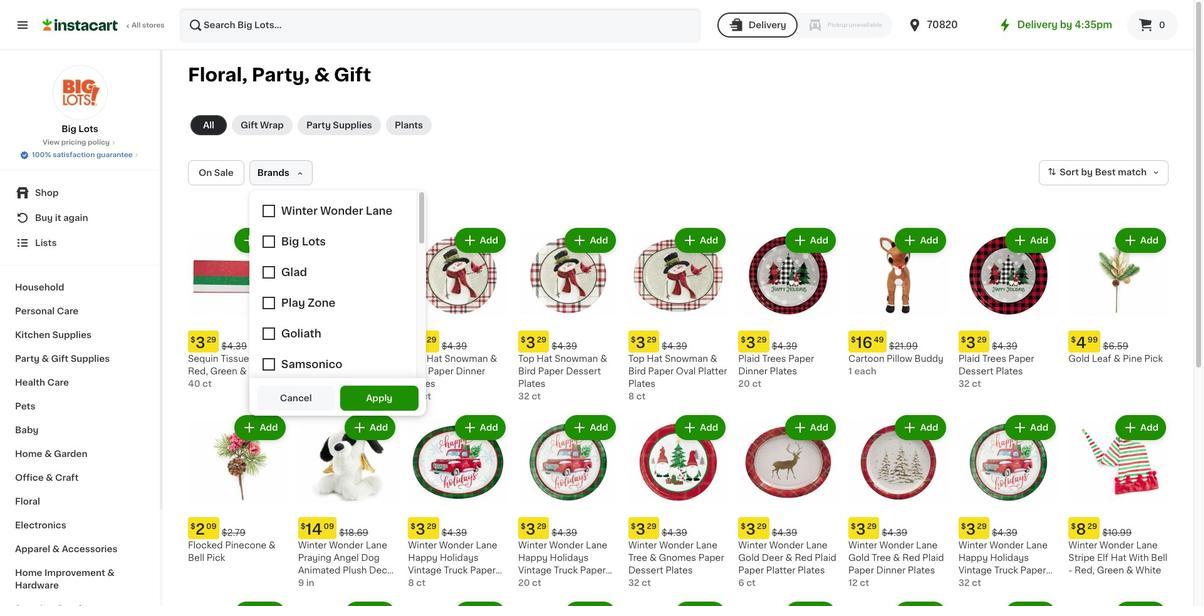 Task type: vqa. For each thing, say whether or not it's contained in the screenshot.


Task type: locate. For each thing, give the bounding box(es) containing it.
winter wonder lane stripe elf hat with bell - red, green & white
[[1069, 542, 1168, 575]]

plates inside winter wonder lane happy holidays vintage truck paper platter plates
[[440, 579, 467, 588]]

$ 3 29 up 'winter wonder lane gold tree & red plaid paper dinner plates 12 ct'
[[851, 523, 877, 537]]

3 snowman from the left
[[665, 354, 708, 363]]

8 inside '$ 3 29 $4.39 top hat snowman & bird paper oval platter plates 8 ct'
[[628, 392, 634, 401]]

wonder for winter wonder lane tree & gnomes paper dessert plates 32 ct
[[659, 542, 694, 550]]

1 vertical spatial home
[[15, 569, 42, 578]]

1 horizontal spatial trees
[[982, 354, 1006, 363]]

improvement
[[44, 569, 105, 578]]

personal care link
[[8, 300, 152, 323]]

happy inside winter wonder lane happy holidays vintage truck paper dinner plates
[[518, 554, 548, 563]]

accessories
[[62, 545, 118, 554]]

1 tree from the left
[[872, 554, 891, 563]]

bell right with
[[1151, 554, 1168, 563]]

$ for winter wonder lane happy holidays vintage truck paper dinner plates
[[521, 523, 526, 531]]

lane inside winter wonder lane happy holidays vintage truck paper dinner plates
[[586, 542, 607, 550]]

1 vertical spatial gift
[[241, 121, 258, 130]]

plates inside the 3 29 $4.39 top hat snowman & bird paper dinner plates 20 ct
[[408, 380, 435, 388]]

0 horizontal spatial truck
[[444, 567, 468, 575]]

winter inside winter wonder lane happy holidays vintage truck paper platter plates
[[408, 542, 437, 550]]

supplies up health care "link"
[[71, 355, 110, 363]]

$ for winter wonder lane happy holidays vintage truck paper dessert plates
[[961, 523, 966, 531]]

hat inside winter wonder lane stripe elf hat with bell - red, green & white
[[1111, 554, 1127, 563]]

cancel
[[280, 394, 312, 403]]

add button for winter wonder lane tree & gnomes paper dessert plates
[[676, 417, 725, 439]]

09 up flocked
[[206, 523, 217, 531]]

lane inside 'winter wonder lane gold tree & red plaid paper dinner plates 12 ct'
[[916, 542, 938, 550]]

winter
[[298, 354, 327, 363], [518, 542, 547, 550], [848, 542, 877, 550], [298, 542, 327, 550], [408, 542, 437, 550], [628, 542, 657, 550], [738, 542, 767, 550], [959, 542, 987, 550], [1069, 542, 1097, 550]]

1 horizontal spatial happy
[[518, 554, 548, 563]]

3 vintage from the left
[[959, 567, 992, 575]]

2 horizontal spatial bird
[[628, 367, 646, 376]]

1 bird from the left
[[518, 367, 536, 376]]

09 inside $ 2 09
[[206, 523, 217, 531]]

0 horizontal spatial gold
[[738, 554, 760, 563]]

2 horizontal spatial platter
[[766, 567, 796, 575]]

$3.29 original price: $4.39 element for $ 3 29 $4.39 plaid trees paper dessert plates 32 ct
[[959, 331, 1059, 353]]

vintage inside winter wonder lane happy holidays vintage truck paper dessert plates
[[959, 567, 992, 575]]

winter inside winter wonder lane tree & gnomes paper dessert plates 32 ct
[[628, 542, 657, 550]]

1 horizontal spatial tree
[[872, 554, 891, 563]]

2 vertical spatial supplies
[[71, 355, 110, 363]]

09 right the 14
[[324, 523, 334, 531]]

big lots link
[[52, 65, 107, 135]]

dinner inside the $ 3 29 $4.39 plaid trees paper dinner plates 20 ct
[[738, 367, 768, 376]]

all left "stores"
[[132, 22, 141, 29]]

29 for $8.29 original price: $10.99 element
[[1088, 523, 1097, 531]]

bird for $ 3 29 $4.39 top hat snowman & bird paper dessert plates 32 ct
[[518, 367, 536, 376]]

1 vertical spatial 2
[[195, 523, 205, 537]]

red
[[298, 367, 316, 376], [902, 554, 920, 563], [795, 554, 813, 563]]

0 horizontal spatial gift
[[51, 355, 68, 363]]

kitchen
[[15, 331, 50, 340]]

0 horizontal spatial tree
[[628, 554, 647, 563]]

ct inside $ 3 29 $4.39 top hat snowman & bird paper dessert plates 32 ct
[[532, 392, 541, 401]]

wonder inside winter wonder lane red & white plush santa hat
[[329, 354, 364, 363]]

care down party & gift supplies
[[47, 378, 69, 387]]

0 horizontal spatial all
[[132, 22, 141, 29]]

0 vertical spatial by
[[1060, 20, 1072, 29]]

home for home & garden
[[15, 450, 42, 459]]

sequin
[[188, 354, 218, 363]]

tree
[[872, 554, 891, 563], [628, 554, 647, 563]]

all stores link
[[43, 8, 165, 43]]

1 truck from the left
[[554, 567, 578, 575]]

1 happy from the left
[[518, 554, 548, 563]]

$ 3 29 up winter wonder lane happy holidays vintage truck paper platter plates
[[411, 523, 437, 537]]

2 horizontal spatial -
[[1069, 567, 1073, 575]]

white down animated
[[304, 579, 330, 588]]

on sale button
[[188, 160, 244, 185]]

hardware
[[15, 582, 59, 590]]

pick right pine
[[1144, 354, 1163, 363]]

lane inside winter wonder lane happy holidays vintage truck paper dessert plates
[[1026, 542, 1048, 550]]

hat inside $ 3 29 $4.39 top hat snowman & bird paper dessert plates 32 ct
[[537, 354, 552, 363]]

shop
[[35, 189, 59, 197]]

wonder
[[329, 354, 364, 363], [549, 542, 584, 550], [880, 542, 914, 550], [329, 542, 364, 550], [439, 542, 474, 550], [659, 542, 694, 550], [769, 542, 804, 550], [990, 542, 1024, 550], [1100, 542, 1134, 550]]

0 vertical spatial care
[[57, 307, 78, 316]]

0 horizontal spatial -
[[279, 354, 283, 363]]

bell down flocked
[[188, 554, 204, 563]]

lane for winter wonder lane gold deer & red plaid paper platter plates 6 ct
[[806, 542, 828, 550]]

plates
[[770, 367, 797, 376], [996, 367, 1023, 376], [518, 380, 546, 388], [408, 380, 435, 388], [628, 380, 656, 388], [908, 567, 935, 575], [666, 567, 693, 575], [798, 567, 825, 575], [550, 579, 577, 588], [440, 579, 467, 588], [996, 579, 1023, 588]]

4:35pm
[[1075, 20, 1112, 29]]

$ for sequin tissue paper - red, green & white
[[190, 336, 195, 344]]

3 happy from the left
[[959, 554, 988, 563]]

0 horizontal spatial bird
[[408, 367, 426, 376]]

wonder for winter wonder lane praying angel dog animated plush decor - white & black
[[329, 542, 364, 550]]

2 vertical spatial platter
[[408, 579, 437, 588]]

0 vertical spatial pick
[[1144, 354, 1163, 363]]

$ for cartoon pillow buddy
[[851, 336, 856, 344]]

0 horizontal spatial 49
[[316, 336, 327, 344]]

1 horizontal spatial green
[[1097, 567, 1124, 575]]

29 for $3.29 original price: $4.39 element related to $ 3 29 $4.39 top hat snowman & bird paper dessert plates 32 ct
[[537, 336, 547, 344]]

1 horizontal spatial truck
[[554, 567, 578, 575]]

happy up 8 ct
[[408, 554, 438, 563]]

winter for winter wonder lane stripe elf hat with bell - red, green & white
[[1069, 542, 1097, 550]]

winter inside winter wonder lane happy holidays vintage truck paper dessert plates
[[959, 542, 987, 550]]

0 vertical spatial platter
[[698, 367, 727, 376]]

1 horizontal spatial delivery
[[1017, 20, 1058, 29]]

$ 3 29
[[190, 336, 216, 350], [521, 523, 547, 537], [851, 523, 877, 537], [411, 523, 437, 537], [631, 523, 657, 537], [741, 523, 767, 537], [961, 523, 987, 537]]

white down $2.49 original price: $3.29 "element"
[[327, 367, 353, 376]]

lane for winter wonder lane happy holidays vintage truck paper dessert plates
[[1026, 542, 1048, 550]]

winter for winter wonder lane red & white plush santa hat
[[298, 354, 327, 363]]

$ 3 29 for winter wonder lane gold tree & red plaid paper dinner plates
[[851, 523, 877, 537]]

$8.29 original price: $10.99 element
[[1069, 518, 1169, 540]]

Search field
[[180, 9, 700, 41]]

truck for dessert
[[994, 567, 1018, 575]]

gold for winter wonder lane gold tree & red plaid paper dinner plates
[[848, 554, 870, 563]]

$ 3 29 for winter wonder lane happy holidays vintage truck paper dinner plates
[[521, 523, 547, 537]]

add button for gold leaf & pine pick
[[1117, 229, 1165, 252]]

1 home from the top
[[15, 450, 42, 459]]

platter inside winter wonder lane gold deer & red plaid paper platter plates 6 ct
[[766, 567, 796, 575]]

0 vertical spatial home
[[15, 450, 42, 459]]

1 horizontal spatial 20
[[518, 579, 530, 588]]

1 vertical spatial by
[[1081, 168, 1093, 177]]

2 happy from the left
[[408, 554, 438, 563]]

0 vertical spatial 2
[[306, 336, 315, 350]]

dessert inside $ 3 29 $4.39 top hat snowman & bird paper dessert plates 32 ct
[[566, 367, 601, 376]]

49 up winter wonder lane red & white plush santa hat
[[316, 336, 327, 344]]

gift left 'wrap'
[[241, 121, 258, 130]]

platter
[[698, 367, 727, 376], [766, 567, 796, 575], [408, 579, 437, 588]]

winter inside winter wonder lane happy holidays vintage truck paper dinner plates
[[518, 542, 547, 550]]

paper
[[251, 354, 277, 363], [788, 354, 814, 363], [1009, 354, 1034, 363], [538, 367, 564, 376], [428, 367, 454, 376], [648, 367, 674, 376], [699, 554, 724, 563], [580, 567, 606, 575], [848, 567, 874, 575], [470, 567, 496, 575], [738, 567, 764, 575], [1020, 567, 1046, 575]]

29 for $3.29 original price: $4.39 element associated with winter wonder lane gold tree & red plaid paper dinner plates 12 ct
[[867, 523, 877, 531]]

& inside the 'winter wonder lane praying angel dog animated plush decor - white & black'
[[332, 579, 339, 588]]

$ 3 29 $4.39 top hat snowman & bird paper oval platter plates 8 ct
[[628, 336, 727, 401]]

1 vertical spatial care
[[47, 378, 69, 387]]

$3.29 original price: $4.39 element for winter wonder lane gold deer & red plaid paper platter plates 6 ct
[[738, 518, 838, 540]]

add button
[[236, 229, 284, 252], [456, 229, 504, 252], [566, 229, 615, 252], [676, 229, 725, 252], [786, 229, 835, 252], [896, 229, 945, 252], [1006, 229, 1055, 252], [1117, 229, 1165, 252], [236, 417, 284, 439], [346, 417, 394, 439], [456, 417, 504, 439], [566, 417, 615, 439], [676, 417, 725, 439], [786, 417, 835, 439], [896, 417, 945, 439], [1006, 417, 1055, 439], [1117, 417, 1165, 439]]

4
[[1076, 336, 1086, 350]]

pricing
[[61, 139, 86, 146]]

add button for winter wonder lane gold tree & red plaid paper dinner plates
[[896, 417, 945, 439]]

white inside the 'winter wonder lane praying angel dog animated plush decor - white & black'
[[304, 579, 330, 588]]

1 vertical spatial 8
[[1076, 523, 1086, 537]]

1 vertical spatial red,
[[1075, 567, 1095, 575]]

instacart logo image
[[43, 18, 118, 33]]

1 trees from the left
[[762, 354, 786, 363]]

hat for $ 3 29 $4.39 top hat snowman & bird paper dessert plates 32 ct
[[537, 354, 552, 363]]

1 horizontal spatial gift
[[241, 121, 258, 130]]

1 horizontal spatial by
[[1081, 168, 1093, 177]]

0 horizontal spatial happy
[[408, 554, 438, 563]]

green down "tissue"
[[210, 367, 237, 376]]

$ inside $ 2 09
[[190, 523, 195, 531]]

2 horizontal spatial truck
[[994, 567, 1018, 575]]

1 horizontal spatial all
[[203, 121, 214, 130]]

wonder for winter wonder lane happy holidays vintage truck paper dessert plates
[[990, 542, 1024, 550]]

49 inside $ 2 49
[[316, 336, 327, 344]]

2 vertical spatial gift
[[51, 355, 68, 363]]

truck inside winter wonder lane happy holidays vintage truck paper dinner plates
[[554, 567, 578, 575]]

top
[[518, 354, 534, 363], [408, 354, 424, 363], [628, 354, 645, 363]]

red, down stripe
[[1075, 567, 1095, 575]]

electronics link
[[8, 514, 152, 538]]

apparel & accessories
[[15, 545, 118, 554]]

0 horizontal spatial 2
[[195, 523, 205, 537]]

1 top from the left
[[518, 354, 534, 363]]

gold down 4
[[1069, 354, 1090, 363]]

1 bell from the left
[[188, 554, 204, 563]]

49 for 16
[[874, 336, 884, 344]]

0 horizontal spatial party
[[15, 355, 40, 363]]

pick
[[1144, 354, 1163, 363], [207, 554, 225, 563]]

1 snowman from the left
[[555, 354, 598, 363]]

2 09 from the left
[[324, 523, 334, 531]]

2 vintage from the left
[[408, 567, 442, 575]]

2 snowman from the left
[[445, 354, 488, 363]]

trees for $ 3 29 $4.39 plaid trees paper dinner plates 20 ct
[[762, 354, 786, 363]]

1 vintage from the left
[[518, 567, 552, 575]]

happy for 20
[[518, 554, 548, 563]]

0 horizontal spatial platter
[[408, 579, 437, 588]]

winter wonder lane happy holidays vintage truck paper platter plates
[[408, 542, 497, 588]]

dessert
[[566, 367, 601, 376], [959, 367, 994, 376], [628, 567, 663, 575], [959, 579, 994, 588]]

$ 3 29 $4.39 plaid trees paper dinner plates 20 ct
[[738, 336, 814, 388]]

- up cancel
[[279, 354, 283, 363]]

dog
[[361, 554, 380, 563]]

oval
[[676, 367, 696, 376]]

add button for top hat snowman & bird paper dinner plates
[[456, 229, 504, 252]]

trees for $ 3 29 $4.39 plaid trees paper dessert plates 32 ct
[[982, 354, 1006, 363]]

home up office
[[15, 450, 42, 459]]

add for winter wonder lane happy holidays vintage truck paper platter plates
[[480, 423, 498, 432]]

trees inside the $ 3 29 $4.39 plaid trees paper dinner plates 20 ct
[[762, 354, 786, 363]]

gift
[[334, 66, 371, 84], [241, 121, 258, 130], [51, 355, 68, 363]]

add button for plaid trees paper dessert plates
[[1006, 229, 1055, 252]]

1 09 from the left
[[206, 523, 217, 531]]

bird for $ 3 29 $4.39 top hat snowman & bird paper oval platter plates 8 ct
[[628, 367, 646, 376]]

tissue
[[221, 354, 249, 363]]

happy for 8
[[408, 554, 438, 563]]

$ for flocked pinecone & bell pick
[[190, 523, 195, 531]]

$ inside $ 3 29 $4.39 plaid trees paper dessert plates 32 ct
[[961, 336, 966, 344]]

16
[[856, 336, 873, 350]]

- down stripe
[[1069, 567, 1073, 575]]

add button for winter wonder lane happy holidays vintage truck paper dinner plates
[[566, 417, 615, 439]]

happy up "32 ct"
[[959, 554, 988, 563]]

49 right 16
[[874, 336, 884, 344]]

wonder inside the 'winter wonder lane praying angel dog animated plush decor - white & black'
[[329, 542, 364, 550]]

winter for winter wonder lane happy holidays vintage truck paper dessert plates
[[959, 542, 987, 550]]

electronics
[[15, 521, 66, 530]]

wonder inside winter wonder lane happy holidays vintage truck paper platter plates
[[439, 542, 474, 550]]

truck
[[554, 567, 578, 575], [444, 567, 468, 575], [994, 567, 1018, 575]]

29 for $3.29 original price: $4.39 element for $ 3 29 $4.39 plaid trees paper dessert plates 32 ct
[[977, 336, 987, 344]]

2 tree from the left
[[628, 554, 647, 563]]

0 vertical spatial party
[[306, 121, 331, 130]]

add button for top hat snowman & bird paper oval platter plates
[[676, 229, 725, 252]]

2 truck from the left
[[444, 567, 468, 575]]

floral,
[[188, 66, 248, 84]]

by right sort
[[1081, 168, 1093, 177]]

1 49 from the left
[[874, 336, 884, 344]]

truck for platter
[[444, 567, 468, 575]]

1 vertical spatial all
[[203, 121, 214, 130]]

red, up 40
[[188, 367, 208, 376]]

0 horizontal spatial red,
[[188, 367, 208, 376]]

0 horizontal spatial top
[[408, 354, 424, 363]]

by left 4:35pm on the top right of the page
[[1060, 20, 1072, 29]]

all for all
[[203, 121, 214, 130]]

3 inside $ 3 29 $4.39 plaid trees paper dessert plates 32 ct
[[966, 336, 976, 350]]

1 horizontal spatial 2
[[306, 336, 315, 350]]

add for winter wonder lane happy holidays vintage truck paper dessert plates
[[1030, 423, 1049, 432]]

paper inside $ 3 29 $4.39 top hat snowman & bird paper dessert plates 32 ct
[[538, 367, 564, 376]]

supplies left plants
[[333, 121, 372, 130]]

1 vertical spatial pick
[[207, 554, 225, 563]]

0 horizontal spatial by
[[1060, 20, 1072, 29]]

$2.09 original price: $2.79 element
[[188, 518, 288, 540]]

red for winter wonder lane gold tree & red plaid paper dinner plates 12 ct
[[902, 554, 920, 563]]

$
[[190, 336, 195, 344], [521, 336, 526, 344], [851, 336, 856, 344], [301, 336, 306, 344], [631, 336, 636, 344], [741, 336, 746, 344], [961, 336, 966, 344], [1071, 336, 1076, 344], [190, 523, 195, 531], [521, 523, 526, 531], [851, 523, 856, 531], [301, 523, 306, 531], [411, 523, 416, 531], [631, 523, 636, 531], [741, 523, 746, 531], [961, 523, 966, 531], [1071, 523, 1076, 531]]

wonder for winter wonder lane red & white plush santa hat
[[329, 354, 364, 363]]

1 vertical spatial supplies
[[52, 331, 91, 340]]

vintage up 8 ct
[[408, 567, 442, 575]]

winter inside 'winter wonder lane gold tree & red plaid paper dinner plates 12 ct'
[[848, 542, 877, 550]]

0 horizontal spatial 20
[[408, 392, 420, 401]]

supplies
[[333, 121, 372, 130], [52, 331, 91, 340], [71, 355, 110, 363]]

0 horizontal spatial green
[[210, 367, 237, 376]]

2 horizontal spatial snowman
[[665, 354, 708, 363]]

1 horizontal spatial red,
[[1075, 567, 1095, 575]]

winter inside the 'winter wonder lane praying angel dog animated plush decor - white & black'
[[298, 542, 327, 550]]

on
[[199, 169, 212, 177]]

again
[[63, 214, 88, 222]]

pillow
[[887, 354, 912, 363]]

0 vertical spatial red,
[[188, 367, 208, 376]]

all stores
[[132, 22, 165, 29]]

$ 3 29 up winter wonder lane tree & gnomes paper dessert plates 32 ct
[[631, 523, 657, 537]]

winter inside winter wonder lane gold deer & red plaid paper platter plates 6 ct
[[738, 542, 767, 550]]

1 horizontal spatial pick
[[1144, 354, 1163, 363]]

14
[[306, 523, 322, 537]]

wonder inside 'winter wonder lane gold tree & red plaid paper dinner plates 12 ct'
[[880, 542, 914, 550]]

lane inside winter wonder lane tree & gnomes paper dessert plates 32 ct
[[696, 542, 717, 550]]

dessert inside $ 3 29 $4.39 plaid trees paper dessert plates 32 ct
[[959, 367, 994, 376]]

care up the kitchen supplies link
[[57, 307, 78, 316]]

add for winter wonder lane praying angel dog animated plush decor - white & black
[[370, 423, 388, 432]]

white down with
[[1136, 567, 1161, 575]]

None search field
[[179, 8, 701, 43]]

3 truck from the left
[[994, 567, 1018, 575]]

by inside delivery by 4:35pm link
[[1060, 20, 1072, 29]]

49 for 2
[[316, 336, 327, 344]]

snowman inside the 3 29 $4.39 top hat snowman & bird paper dinner plates 20 ct
[[445, 354, 488, 363]]

red inside 'winter wonder lane gold tree & red plaid paper dinner plates 12 ct'
[[902, 554, 920, 563]]

vintage up 20 ct
[[518, 567, 552, 575]]

0
[[1159, 21, 1165, 29]]

29 inside $ 3 29 $4.39 top hat snowman & bird paper dessert plates 32 ct
[[537, 336, 547, 344]]

- left in
[[298, 579, 302, 588]]

ct
[[202, 380, 212, 388], [752, 380, 762, 388], [972, 380, 981, 388], [532, 392, 541, 401], [422, 392, 431, 401], [636, 392, 646, 401], [532, 579, 541, 588], [860, 579, 869, 588], [416, 579, 426, 588], [642, 579, 651, 588], [746, 579, 756, 588], [972, 579, 981, 588]]

1 horizontal spatial 8
[[628, 392, 634, 401]]

add for top hat snowman & bird paper dessert plates
[[590, 236, 608, 245]]

1 horizontal spatial party
[[306, 121, 331, 130]]

$3.29 original price: $4.39 element for $ 3 29 $4.39 top hat snowman & bird paper oval platter plates 8 ct
[[628, 331, 728, 353]]

truck inside winter wonder lane happy holidays vintage truck paper platter plates
[[444, 567, 468, 575]]

pick down flocked
[[207, 554, 225, 563]]

29 for winter wonder lane gold deer & red plaid paper platter plates 6 ct's $3.29 original price: $4.39 element
[[757, 523, 767, 531]]

0 horizontal spatial 09
[[206, 523, 217, 531]]

2 horizontal spatial top
[[628, 354, 645, 363]]

holidays inside winter wonder lane happy holidays vintage truck paper dessert plates
[[990, 554, 1029, 563]]

1 horizontal spatial gold
[[848, 554, 870, 563]]

by
[[1060, 20, 1072, 29], [1081, 168, 1093, 177]]

winter inside winter wonder lane red & white plush santa hat
[[298, 354, 327, 363]]

2 up santa on the bottom of page
[[306, 336, 315, 350]]

-
[[279, 354, 283, 363], [1069, 567, 1073, 575], [298, 579, 302, 588]]

party,
[[252, 66, 310, 84]]

0 horizontal spatial vintage
[[408, 567, 442, 575]]

white down "tissue"
[[249, 367, 275, 376]]

stores
[[142, 22, 165, 29]]

party right 'wrap'
[[306, 121, 331, 130]]

supplies up 'party & gift supplies' link
[[52, 331, 91, 340]]

add for plaid trees paper dinner plates
[[810, 236, 828, 245]]

holidays for dessert
[[990, 554, 1029, 563]]

0 horizontal spatial 8
[[408, 579, 414, 588]]

1 horizontal spatial red
[[795, 554, 813, 563]]

party
[[306, 121, 331, 130], [15, 355, 40, 363]]

apply button
[[340, 386, 418, 411]]

0 vertical spatial plush
[[355, 367, 379, 376]]

9 in
[[298, 579, 314, 588]]

2 home from the top
[[15, 569, 42, 578]]

product group containing 4
[[1069, 226, 1169, 365]]

2 horizontal spatial gift
[[334, 66, 371, 84]]

$ 3 29 up winter wonder lane happy holidays vintage truck paper dinner plates
[[521, 523, 547, 537]]

0 vertical spatial 20
[[738, 380, 750, 388]]

2 horizontal spatial gold
[[1069, 354, 1090, 363]]

2 horizontal spatial vintage
[[959, 567, 992, 575]]

all up on
[[203, 121, 214, 130]]

$3.29 original price: $4.39 element for 3 29 $4.39 top hat snowman & bird paper dinner plates 20 ct
[[408, 331, 508, 353]]

party & gift supplies link
[[8, 347, 152, 371]]

best match
[[1095, 168, 1147, 177]]

red for winter wonder lane gold deer & red plaid paper platter plates 6 ct
[[795, 554, 813, 563]]

tree inside winter wonder lane tree & gnomes paper dessert plates 32 ct
[[628, 554, 647, 563]]

snowman inside '$ 3 29 $4.39 top hat snowman & bird paper oval platter plates 8 ct'
[[665, 354, 708, 363]]

policy
[[88, 139, 110, 146]]

service type group
[[717, 13, 892, 38]]

wonder inside winter wonder lane happy holidays vintage truck paper dessert plates
[[990, 542, 1024, 550]]

snowman for $ 3 29 $4.39 top hat snowman & bird paper oval platter plates 8 ct
[[665, 354, 708, 363]]

$3.29 original price: $4.39 element for $ 3 29 $4.39 top hat snowman & bird paper dessert plates 32 ct
[[518, 331, 618, 353]]

2 bird from the left
[[408, 367, 426, 376]]

20 inside the 3 29 $4.39 top hat snowman & bird paper dinner plates 20 ct
[[408, 392, 420, 401]]

29 inside the $ 3 29 $4.39 plaid trees paper dinner plates 20 ct
[[757, 336, 767, 344]]

1 horizontal spatial 09
[[324, 523, 334, 531]]

0 horizontal spatial trees
[[762, 354, 786, 363]]

$3.29 original price: $4.39 element for winter wonder lane tree & gnomes paper dessert plates 32 ct
[[628, 518, 728, 540]]

product group
[[188, 226, 288, 390], [408, 226, 508, 403], [518, 226, 618, 403], [628, 226, 728, 403], [738, 226, 838, 390], [848, 226, 949, 378], [959, 226, 1059, 390], [1069, 226, 1169, 365], [188, 413, 288, 565], [298, 413, 398, 590], [408, 413, 508, 590], [518, 413, 618, 590], [628, 413, 728, 590], [738, 413, 838, 590], [848, 413, 949, 590], [959, 413, 1059, 590], [1069, 413, 1169, 577], [188, 600, 288, 607], [298, 600, 398, 607], [408, 600, 508, 607], [518, 600, 618, 607], [628, 600, 728, 607], [738, 600, 838, 607], [848, 600, 949, 607], [959, 600, 1059, 607], [1069, 600, 1169, 607]]

2 horizontal spatial holidays
[[990, 554, 1029, 563]]

top inside the 3 29 $4.39 top hat snowman & bird paper dinner plates 20 ct
[[408, 354, 424, 363]]

$ 3 29 for winter wonder lane happy holidays vintage truck paper dessert plates
[[961, 523, 987, 537]]

3 top from the left
[[628, 354, 645, 363]]

buy
[[35, 214, 53, 222]]

vintage up "32 ct"
[[959, 567, 992, 575]]

bird inside '$ 3 29 $4.39 top hat snowman & bird paper oval platter plates 8 ct'
[[628, 367, 646, 376]]

$ 8 29
[[1071, 523, 1097, 537]]

top for $ 3 29 $4.39 top hat snowman & bird paper dessert plates 32 ct
[[518, 354, 534, 363]]

wonder inside winter wonder lane happy holidays vintage truck paper dinner plates
[[549, 542, 584, 550]]

gold left deer
[[738, 554, 760, 563]]

home up hardware
[[15, 569, 42, 578]]

red, inside sequin tissue paper - red, green & white 40 ct
[[188, 367, 208, 376]]

2 holidays from the left
[[440, 554, 479, 563]]

$3.29 original price: $4.39 element for $ 3 29 $4.39 plaid trees paper dinner plates 20 ct
[[738, 331, 838, 353]]

wrap
[[260, 121, 284, 130]]

holidays for dinner
[[550, 554, 589, 563]]

100%
[[32, 152, 51, 159]]

bird
[[518, 367, 536, 376], [408, 367, 426, 376], [628, 367, 646, 376]]

1 vertical spatial platter
[[766, 567, 796, 575]]

elf
[[1097, 554, 1109, 563]]

$ 3 29 up sequin
[[190, 336, 216, 350]]

2 horizontal spatial red
[[902, 554, 920, 563]]

0 vertical spatial 8
[[628, 392, 634, 401]]

lane for winter wonder lane stripe elf hat with bell - red, green & white
[[1136, 542, 1158, 550]]

1 horizontal spatial bird
[[518, 367, 536, 376]]

vintage for 20 ct
[[518, 567, 552, 575]]

product group containing 14
[[298, 413, 398, 590]]

all for all stores
[[132, 22, 141, 29]]

1 horizontal spatial vintage
[[518, 567, 552, 575]]

top inside $ 3 29 $4.39 top hat snowman & bird paper dessert plates 32 ct
[[518, 354, 534, 363]]

- inside winter wonder lane stripe elf hat with bell - red, green & white
[[1069, 567, 1073, 575]]

home & garden link
[[8, 442, 152, 466]]

happy inside winter wonder lane happy holidays vintage truck paper dessert plates
[[959, 554, 988, 563]]

$ for winter wonder lane stripe elf hat with bell - red, green & white
[[1071, 523, 1076, 531]]

0 horizontal spatial bell
[[188, 554, 204, 563]]

cartoon pillow buddy 1 each
[[848, 354, 944, 376]]

2 49 from the left
[[316, 336, 327, 344]]

0 vertical spatial supplies
[[333, 121, 372, 130]]

0 horizontal spatial snowman
[[445, 354, 488, 363]]

office & craft link
[[8, 466, 152, 490]]

2 vertical spatial 8
[[408, 579, 414, 588]]

winter for winter wonder lane happy holidays vintage truck paper platter plates
[[408, 542, 437, 550]]

gift up party supplies
[[334, 66, 371, 84]]

hat for winter wonder lane stripe elf hat with bell - red, green & white
[[1111, 554, 1127, 563]]

100% satisfaction guarantee
[[32, 152, 133, 159]]

2 top from the left
[[408, 354, 424, 363]]

32
[[959, 380, 970, 388], [518, 392, 530, 401], [628, 579, 640, 588], [959, 579, 970, 588]]

2 horizontal spatial 20
[[738, 380, 750, 388]]

29 inside $ 3 29 $4.39 plaid trees paper dessert plates 32 ct
[[977, 336, 987, 344]]

party inside party supplies link
[[306, 121, 331, 130]]

lane inside winter wonder lane red & white plush santa hat
[[366, 354, 387, 363]]

plates inside winter wonder lane happy holidays vintage truck paper dinner plates
[[550, 579, 577, 588]]

1 vertical spatial party
[[15, 355, 40, 363]]

8
[[628, 392, 634, 401], [1076, 523, 1086, 537], [408, 579, 414, 588]]

0 vertical spatial -
[[279, 354, 283, 363]]

$ for winter wonder lane praying angel dog animated plush decor - white & black
[[301, 523, 306, 531]]

ct inside $ 3 29 $4.39 plaid trees paper dessert plates 32 ct
[[972, 380, 981, 388]]

$ 3 29 $4.39 plaid trees paper dessert plates 32 ct
[[959, 336, 1034, 388]]

delivery for delivery
[[749, 21, 786, 29]]

$14.09 original price: $18.69 element
[[298, 518, 398, 540]]

product group containing 2
[[188, 413, 288, 565]]

0 vertical spatial all
[[132, 22, 141, 29]]

pinecone
[[225, 542, 266, 550]]

1 horizontal spatial snowman
[[555, 354, 598, 363]]

trees inside $ 3 29 $4.39 plaid trees paper dessert plates 32 ct
[[982, 354, 1006, 363]]

plush up apply
[[355, 367, 379, 376]]

99
[[1088, 336, 1098, 344]]

1 horizontal spatial top
[[518, 354, 534, 363]]

lane inside winter wonder lane gold deer & red plaid paper platter plates 6 ct
[[806, 542, 828, 550]]

happy up 20 ct
[[518, 554, 548, 563]]

0 horizontal spatial red
[[298, 367, 316, 376]]

2 up flocked
[[195, 523, 205, 537]]

2 bell from the left
[[1151, 554, 1168, 563]]

deer
[[762, 554, 783, 563]]

white inside winter wonder lane stripe elf hat with bell - red, green & white
[[1136, 567, 1161, 575]]

3 holidays from the left
[[990, 554, 1029, 563]]

hat inside the 3 29 $4.39 top hat snowman & bird paper dinner plates 20 ct
[[427, 354, 442, 363]]

49 inside $ 16 49
[[874, 336, 884, 344]]

$3.29 original price: $4.39 element
[[188, 331, 288, 353], [518, 331, 618, 353], [408, 331, 508, 353], [628, 331, 728, 353], [738, 331, 838, 353], [959, 331, 1059, 353], [518, 518, 618, 540], [848, 518, 949, 540], [408, 518, 508, 540], [628, 518, 728, 540], [738, 518, 838, 540], [959, 518, 1059, 540]]

1 horizontal spatial bell
[[1151, 554, 1168, 563]]

holidays inside winter wonder lane happy holidays vintage truck paper dinner plates
[[550, 554, 589, 563]]

party & gift supplies
[[15, 355, 110, 363]]

0 horizontal spatial pick
[[207, 554, 225, 563]]

all
[[132, 22, 141, 29], [203, 121, 214, 130]]

2 vertical spatial -
[[298, 579, 302, 588]]

1
[[848, 367, 852, 376]]

1 horizontal spatial platter
[[698, 367, 727, 376]]

add for top hat snowman & bird paper oval platter plates
[[700, 236, 718, 245]]

vintage inside winter wonder lane happy holidays vintage truck paper platter plates
[[408, 567, 442, 575]]

by for delivery
[[1060, 20, 1072, 29]]

2 trees from the left
[[982, 354, 1006, 363]]

gift down kitchen supplies
[[51, 355, 68, 363]]

0 vertical spatial green
[[210, 367, 237, 376]]

add button for cartoon pillow buddy
[[896, 229, 945, 252]]

1 vertical spatial -
[[1069, 567, 1073, 575]]

gold up 12
[[848, 554, 870, 563]]

1 horizontal spatial holidays
[[550, 554, 589, 563]]

$4.39 inside $ 3 29 $4.39 plaid trees paper dessert plates 32 ct
[[992, 342, 1018, 351]]

wonder inside winter wonder lane stripe elf hat with bell - red, green & white
[[1100, 542, 1134, 550]]

1 vertical spatial green
[[1097, 567, 1124, 575]]

3 bird from the left
[[628, 367, 646, 376]]

$ 3 29 up winter wonder lane happy holidays vintage truck paper dessert plates
[[961, 523, 987, 537]]

green down elf
[[1097, 567, 1124, 575]]

$ 3 29 up deer
[[741, 523, 767, 537]]

plush up black
[[343, 567, 367, 575]]

red inside winter wonder lane gold deer & red plaid paper platter plates 6 ct
[[795, 554, 813, 563]]

1 holidays from the left
[[550, 554, 589, 563]]

party up "health"
[[15, 355, 40, 363]]

plates inside the $ 3 29 $4.39 plaid trees paper dinner plates 20 ct
[[770, 367, 797, 376]]

0 horizontal spatial holidays
[[440, 554, 479, 563]]



Task type: describe. For each thing, give the bounding box(es) containing it.
wonder for winter wonder lane gold tree & red plaid paper dinner plates 12 ct
[[880, 542, 914, 550]]

plates inside 'winter wonder lane gold tree & red plaid paper dinner plates 12 ct'
[[908, 567, 935, 575]]

view pricing policy
[[43, 139, 110, 146]]

paper inside '$ 3 29 $4.39 top hat snowman & bird paper oval platter plates 8 ct'
[[648, 367, 674, 376]]

32 ct
[[959, 579, 981, 588]]

on sale
[[199, 169, 234, 177]]

40
[[188, 380, 200, 388]]

wonder for winter wonder lane happy holidays vintage truck paper dinner plates
[[549, 542, 584, 550]]

& inside home improvement & hardware
[[107, 569, 115, 578]]

vintage for 8 ct
[[408, 567, 442, 575]]

32 inside winter wonder lane tree & gnomes paper dessert plates 32 ct
[[628, 579, 640, 588]]

70820
[[927, 20, 958, 29]]

2 for $ 2 09
[[195, 523, 205, 537]]

garden
[[54, 450, 88, 459]]

sale
[[214, 169, 234, 177]]

lane for winter wonder lane praying angel dog animated plush decor - white & black
[[366, 542, 387, 550]]

add button for sequin tissue paper - red, green & white
[[236, 229, 284, 252]]

$ 4 99 $6.59 gold leaf & pine pick
[[1069, 336, 1163, 363]]

cancel button
[[257, 386, 335, 411]]

stripe
[[1069, 554, 1095, 563]]

$18.69
[[339, 529, 368, 538]]

20 inside the $ 3 29 $4.39 plaid trees paper dinner plates 20 ct
[[738, 380, 750, 388]]

paper inside winter wonder lane gold deer & red plaid paper platter plates 6 ct
[[738, 567, 764, 575]]

0 vertical spatial gift
[[334, 66, 371, 84]]

2 vertical spatial 20
[[518, 579, 530, 588]]

in
[[306, 579, 314, 588]]

bell inside winter wonder lane stripe elf hat with bell - red, green & white
[[1151, 554, 1168, 563]]

paper inside sequin tissue paper - red, green & white 40 ct
[[251, 354, 277, 363]]

lists link
[[8, 231, 152, 256]]

winter wonder lane red & white plush santa hat
[[298, 354, 387, 388]]

platter inside '$ 3 29 $4.39 top hat snowman & bird paper oval platter plates 8 ct'
[[698, 367, 727, 376]]

pick inside $ 4 99 $6.59 gold leaf & pine pick
[[1144, 354, 1163, 363]]

add button for winter wonder lane happy holidays vintage truck paper dessert plates
[[1006, 417, 1055, 439]]

100% satisfaction guarantee button
[[19, 148, 140, 160]]

home for home improvement & hardware
[[15, 569, 42, 578]]

$4.99 original price: $6.59 element
[[1069, 331, 1169, 353]]

buy it again
[[35, 214, 88, 222]]

plates inside $ 3 29 $4.39 plaid trees paper dessert plates 32 ct
[[996, 367, 1023, 376]]

$ for winter wonder lane gold deer & red plaid paper platter plates
[[741, 523, 746, 531]]

red, inside winter wonder lane stripe elf hat with bell - red, green & white
[[1075, 567, 1095, 575]]

dinner inside 'winter wonder lane gold tree & red plaid paper dinner plates 12 ct'
[[876, 567, 906, 575]]

$ inside '$ 3 29 $4.39 top hat snowman & bird paper oval platter plates 8 ct'
[[631, 336, 636, 344]]

pick inside flocked pinecone & bell pick
[[207, 554, 225, 563]]

gold for winter wonder lane gold deer & red plaid paper platter plates
[[738, 554, 760, 563]]

plates inside $ 3 29 $4.39 top hat snowman & bird paper dessert plates 32 ct
[[518, 380, 546, 388]]

$10.99
[[1102, 529, 1132, 538]]

each
[[854, 367, 877, 376]]

09 for 2
[[206, 523, 217, 531]]

wonder for winter wonder lane stripe elf hat with bell - red, green & white
[[1100, 542, 1134, 550]]

with
[[1129, 554, 1149, 563]]

plush inside winter wonder lane red & white plush santa hat
[[355, 367, 379, 376]]

holidays for platter
[[440, 554, 479, 563]]

white inside sequin tissue paper - red, green & white 40 ct
[[249, 367, 275, 376]]

red inside winter wonder lane red & white plush santa hat
[[298, 367, 316, 376]]

add button for winter wonder lane praying angel dog animated plush decor - white & black
[[346, 417, 394, 439]]

best
[[1095, 168, 1116, 177]]

big lots logo image
[[52, 65, 107, 120]]

$3.29 original price: $4.39 element for sequin tissue paper - red, green & white 40 ct
[[188, 331, 288, 353]]

gold inside $ 4 99 $6.59 gold leaf & pine pick
[[1069, 354, 1090, 363]]

$ 3 29 for winter wonder lane gold deer & red plaid paper platter plates
[[741, 523, 767, 537]]

bird inside the 3 29 $4.39 top hat snowman & bird paper dinner plates 20 ct
[[408, 367, 426, 376]]

health care
[[15, 378, 69, 387]]

3 inside the $ 3 29 $4.39 plaid trees paper dinner plates 20 ct
[[746, 336, 756, 350]]

3 inside $ 3 29 $4.39 top hat snowman & bird paper dessert plates 32 ct
[[526, 336, 536, 350]]

santa
[[298, 380, 323, 388]]

buddy
[[915, 354, 944, 363]]

$6.59
[[1103, 342, 1129, 351]]

winter for winter wonder lane gold deer & red plaid paper platter plates 6 ct
[[738, 542, 767, 550]]

add for flocked pinecone & bell pick
[[260, 423, 278, 432]]

$ 3 29 for winter wonder lane tree & gnomes paper dessert plates
[[631, 523, 657, 537]]

gnomes
[[659, 554, 696, 563]]

white inside winter wonder lane red & white plush santa hat
[[327, 367, 353, 376]]

plush inside the 'winter wonder lane praying angel dog animated plush decor - white & black'
[[343, 567, 367, 575]]

6
[[738, 579, 744, 588]]

delivery for delivery by 4:35pm
[[1017, 20, 1058, 29]]

& inside winter wonder lane red & white plush santa hat
[[318, 367, 325, 376]]

add for winter wonder lane happy holidays vintage truck paper dinner plates
[[590, 423, 608, 432]]

party for party & gift supplies
[[15, 355, 40, 363]]

supplies for kitchen supplies
[[52, 331, 91, 340]]

apply
[[366, 394, 393, 403]]

& inside '$ 3 29 $4.39 top hat snowman & bird paper oval platter plates 8 ct'
[[710, 354, 717, 363]]

hat for $ 3 29 $4.39 top hat snowman & bird paper oval platter plates 8 ct
[[647, 354, 663, 363]]

satisfaction
[[53, 152, 95, 159]]

$4.39 inside '$ 3 29 $4.39 top hat snowman & bird paper oval platter plates 8 ct'
[[662, 342, 687, 351]]

& inside winter wonder lane stripe elf hat with bell - red, green & white
[[1126, 567, 1133, 575]]

shop link
[[8, 180, 152, 206]]

winter for winter wonder lane gold tree & red plaid paper dinner plates 12 ct
[[848, 542, 877, 550]]

pets link
[[8, 395, 152, 419]]

winter for winter wonder lane praying angel dog animated plush decor - white & black
[[298, 542, 327, 550]]

$ inside $ 4 99 $6.59 gold leaf & pine pick
[[1071, 336, 1076, 344]]

dinner inside winter wonder lane happy holidays vintage truck paper dinner plates
[[518, 579, 548, 588]]

lots
[[78, 125, 98, 133]]

baby link
[[8, 419, 152, 442]]

plates inside '$ 3 29 $4.39 top hat snowman & bird paper oval platter plates 8 ct'
[[628, 380, 656, 388]]

ct inside sequin tissue paper - red, green & white 40 ct
[[202, 380, 212, 388]]

- inside sequin tissue paper - red, green & white 40 ct
[[279, 354, 283, 363]]

plaid inside winter wonder lane gold deer & red plaid paper platter plates 6 ct
[[815, 554, 836, 563]]

paper inside winter wonder lane happy holidays vintage truck paper platter plates
[[470, 567, 496, 575]]

dessert inside winter wonder lane happy holidays vintage truck paper dessert plates
[[959, 579, 994, 588]]

craft
[[55, 474, 79, 483]]

vintage for 32 ct
[[959, 567, 992, 575]]

add for plaid trees paper dessert plates
[[1030, 236, 1049, 245]]

lane for winter wonder lane tree & gnomes paper dessert plates 32 ct
[[696, 542, 717, 550]]

$ 3 29 for winter wonder lane happy holidays vintage truck paper platter plates
[[411, 523, 437, 537]]

plates inside winter wonder lane tree & gnomes paper dessert plates 32 ct
[[666, 567, 693, 575]]

view pricing policy link
[[43, 138, 117, 148]]

$2.49 original price: $3.29 element
[[298, 331, 398, 353]]

20 ct
[[518, 579, 541, 588]]

lane for winter wonder lane happy holidays vintage truck paper platter plates
[[476, 542, 497, 550]]

tree inside 'winter wonder lane gold tree & red plaid paper dinner plates 12 ct'
[[872, 554, 891, 563]]

product group containing 16
[[848, 226, 949, 378]]

add for gold leaf & pine pick
[[1140, 236, 1159, 245]]

& inside $ 4 99 $6.59 gold leaf & pine pick
[[1114, 354, 1121, 363]]

lists
[[35, 239, 57, 248]]

care for personal care
[[57, 307, 78, 316]]

paper inside winter wonder lane happy holidays vintage truck paper dinner plates
[[580, 567, 606, 575]]

paper inside winter wonder lane tree & gnomes paper dessert plates 32 ct
[[699, 554, 724, 563]]

plaid inside 'winter wonder lane gold tree & red plaid paper dinner plates 12 ct'
[[922, 554, 944, 563]]

& inside $ 3 29 $4.39 top hat snowman & bird paper dessert plates 32 ct
[[600, 354, 607, 363]]

animated
[[298, 567, 341, 575]]

$ inside $ 3 29 $4.39 top hat snowman & bird paper dessert plates 32 ct
[[521, 336, 526, 344]]

$ 2 49
[[301, 336, 327, 350]]

ct inside the 3 29 $4.39 top hat snowman & bird paper dinner plates 20 ct
[[422, 392, 431, 401]]

29 for $3.29 original price: $4.39 element associated with winter wonder lane tree & gnomes paper dessert plates 32 ct
[[647, 523, 657, 531]]

ct inside 'winter wonder lane gold tree & red plaid paper dinner plates 12 ct'
[[860, 579, 869, 588]]

29 for $3.29 original price: $4.39 element related to $ 3 29 $4.39 top hat snowman & bird paper oval platter plates 8 ct
[[647, 336, 657, 344]]

plaid inside $ 3 29 $4.39 plaid trees paper dessert plates 32 ct
[[959, 354, 980, 363]]

green inside sequin tissue paper - red, green & white 40 ct
[[210, 367, 237, 376]]

it
[[55, 214, 61, 222]]

add for winter wonder lane stripe elf hat with bell - red, green & white
[[1140, 423, 1159, 432]]

personal
[[15, 307, 55, 316]]

paper inside winter wonder lane happy holidays vintage truck paper dessert plates
[[1020, 567, 1046, 575]]

$ 14 09
[[301, 523, 334, 537]]

3 inside '$ 3 29 $4.39 top hat snowman & bird paper oval platter plates 8 ct'
[[636, 336, 646, 350]]

product group containing 8
[[1069, 413, 1169, 577]]

70820 button
[[907, 8, 982, 43]]

platter inside winter wonder lane happy holidays vintage truck paper platter plates
[[408, 579, 437, 588]]

add button for top hat snowman & bird paper dessert plates
[[566, 229, 615, 252]]

supplies for party supplies
[[333, 121, 372, 130]]

delivery by 4:35pm
[[1017, 20, 1112, 29]]

lane for winter wonder lane red & white plush santa hat
[[366, 354, 387, 363]]

29 for $ 3 29 $4.39 plaid trees paper dinner plates 20 ct's $3.29 original price: $4.39 element
[[757, 336, 767, 344]]

& inside winter wonder lane gold deer & red plaid paper platter plates 6 ct
[[786, 554, 793, 563]]

$4.39 inside the 3 29 $4.39 top hat snowman & bird paper dinner plates 20 ct
[[442, 342, 467, 351]]

3 inside the 3 29 $4.39 top hat snowman & bird paper dinner plates 20 ct
[[416, 336, 425, 350]]

ct inside '$ 3 29 $4.39 top hat snowman & bird paper oval platter plates 8 ct'
[[636, 392, 646, 401]]

paper inside $ 3 29 $4.39 plaid trees paper dessert plates 32 ct
[[1009, 354, 1034, 363]]

leaf
[[1092, 354, 1111, 363]]

lane for winter wonder lane happy holidays vintage truck paper dinner plates
[[586, 542, 607, 550]]

32 inside $ 3 29 $4.39 top hat snowman & bird paper dessert plates 32 ct
[[518, 392, 530, 401]]

big lots
[[62, 125, 98, 133]]

dinner inside the 3 29 $4.39 top hat snowman & bird paper dinner plates 20 ct
[[456, 367, 485, 376]]

bell inside flocked pinecone & bell pick
[[188, 554, 204, 563]]

& inside winter wonder lane tree & gnomes paper dessert plates 32 ct
[[650, 554, 657, 563]]

delivery button
[[717, 13, 798, 38]]

$ for winter wonder lane gold tree & red plaid paper dinner plates
[[851, 523, 856, 531]]

party supplies link
[[298, 115, 381, 135]]

gift wrap
[[241, 121, 284, 130]]

$4.39 inside the $ 3 29 $4.39 plaid trees paper dinner plates 20 ct
[[772, 342, 797, 351]]

& inside sequin tissue paper - red, green & white 40 ct
[[240, 367, 247, 376]]

wonder for winter wonder lane gold deer & red plaid paper platter plates 6 ct
[[769, 542, 804, 550]]

sort by
[[1060, 168, 1093, 177]]

ct inside winter wonder lane tree & gnomes paper dessert plates 32 ct
[[642, 579, 651, 588]]

buy it again link
[[8, 206, 152, 231]]

household
[[15, 283, 64, 292]]

floral
[[15, 498, 40, 506]]

truck for dinner
[[554, 567, 578, 575]]

winter for winter wonder lane tree & gnomes paper dessert plates 32 ct
[[628, 542, 657, 550]]

hat inside winter wonder lane red & white plush santa hat
[[325, 380, 341, 388]]

add for cartoon pillow buddy
[[920, 236, 938, 245]]

09 for 14
[[324, 523, 334, 531]]

& inside 'winter wonder lane gold tree & red plaid paper dinner plates 12 ct'
[[893, 554, 900, 563]]

8 ct
[[408, 579, 426, 588]]

plates inside winter wonder lane gold deer & red plaid paper platter plates 6 ct
[[798, 567, 825, 575]]

$4.39 inside $ 3 29 $4.39 top hat snowman & bird paper dessert plates 32 ct
[[552, 342, 577, 351]]

add button for flocked pinecone & bell pick
[[236, 417, 284, 439]]

delivery by 4:35pm link
[[997, 18, 1112, 33]]

winter wonder lane happy holidays vintage truck paper dessert plates
[[959, 542, 1048, 588]]

green inside winter wonder lane stripe elf hat with bell - red, green & white
[[1097, 567, 1124, 575]]

2 horizontal spatial 8
[[1076, 523, 1086, 537]]

2 for $ 2 49
[[306, 336, 315, 350]]

- inside the 'winter wonder lane praying angel dog animated plush decor - white & black'
[[298, 579, 302, 588]]

party for party supplies
[[306, 121, 331, 130]]

32 inside $ 3 29 $4.39 plaid trees paper dessert plates 32 ct
[[959, 380, 970, 388]]

dessert inside winter wonder lane tree & gnomes paper dessert plates 32 ct
[[628, 567, 663, 575]]

match
[[1118, 168, 1147, 177]]

view
[[43, 139, 60, 146]]

apparel
[[15, 545, 50, 554]]

paper inside 'winter wonder lane gold tree & red plaid paper dinner plates 12 ct'
[[848, 567, 874, 575]]

plaid inside the $ 3 29 $4.39 plaid trees paper dinner plates 20 ct
[[738, 354, 760, 363]]

floral link
[[8, 490, 152, 514]]

cartoon
[[848, 354, 884, 363]]

home improvement & hardware
[[15, 569, 115, 590]]

add for winter wonder lane gold tree & red plaid paper dinner plates
[[920, 423, 938, 432]]

29 inside the 3 29 $4.39 top hat snowman & bird paper dinner plates 20 ct
[[427, 336, 437, 344]]

9
[[298, 579, 304, 588]]

$21.99
[[889, 342, 918, 351]]

$ inside the $ 3 29 $4.39 plaid trees paper dinner plates 20 ct
[[741, 336, 746, 344]]

plates inside winter wonder lane happy holidays vintage truck paper dessert plates
[[996, 579, 1023, 588]]

& inside the 3 29 $4.39 top hat snowman & bird paper dinner plates 20 ct
[[490, 354, 497, 363]]

ct inside winter wonder lane gold deer & red plaid paper platter plates 6 ct
[[746, 579, 756, 588]]

12
[[848, 579, 858, 588]]

add for winter wonder lane tree & gnomes paper dessert plates
[[700, 423, 718, 432]]

gift wrap link
[[232, 115, 293, 135]]

kitchen supplies link
[[8, 323, 152, 347]]

gift inside "link"
[[241, 121, 258, 130]]

winter for winter wonder lane happy holidays vintage truck paper dinner plates
[[518, 542, 547, 550]]

brands button
[[249, 160, 313, 185]]

pets
[[15, 402, 35, 411]]

paper inside the $ 3 29 $4.39 plaid trees paper dinner plates 20 ct
[[788, 354, 814, 363]]

$ 3 29 for sequin tissue paper - red, green & white
[[190, 336, 216, 350]]

wonder for winter wonder lane happy holidays vintage truck paper platter plates
[[439, 542, 474, 550]]

flocked pinecone & bell pick
[[188, 542, 276, 563]]

add for sequin tissue paper - red, green & white
[[260, 236, 278, 245]]

office & craft
[[15, 474, 79, 483]]

praying
[[298, 554, 331, 563]]

add button for plaid trees paper dinner plates
[[786, 229, 835, 252]]

angel
[[334, 554, 359, 563]]

snowman for $ 3 29 $4.39 top hat snowman & bird paper dessert plates 32 ct
[[555, 354, 598, 363]]

$16.49 original price: $21.99 element
[[848, 331, 949, 353]]

happy for 32
[[959, 554, 988, 563]]

top for $ 3 29 $4.39 top hat snowman & bird paper oval platter plates 8 ct
[[628, 354, 645, 363]]

Best match Sort by field
[[1039, 160, 1169, 185]]

$ for winter wonder lane tree & gnomes paper dessert plates
[[631, 523, 636, 531]]

$ for winter wonder lane happy holidays vintage truck paper platter plates
[[411, 523, 416, 531]]

brands
[[257, 169, 289, 177]]

ct inside the $ 3 29 $4.39 plaid trees paper dinner plates 20 ct
[[752, 380, 762, 388]]

add for winter wonder lane gold deer & red plaid paper platter plates
[[810, 423, 828, 432]]

paper inside the 3 29 $4.39 top hat snowman & bird paper dinner plates 20 ct
[[428, 367, 454, 376]]

decor
[[369, 567, 396, 575]]

personal care
[[15, 307, 78, 316]]

winter wonder lane happy holidays vintage truck paper dinner plates
[[518, 542, 607, 588]]

winter wonder lane tree & gnomes paper dessert plates 32 ct
[[628, 542, 724, 588]]



